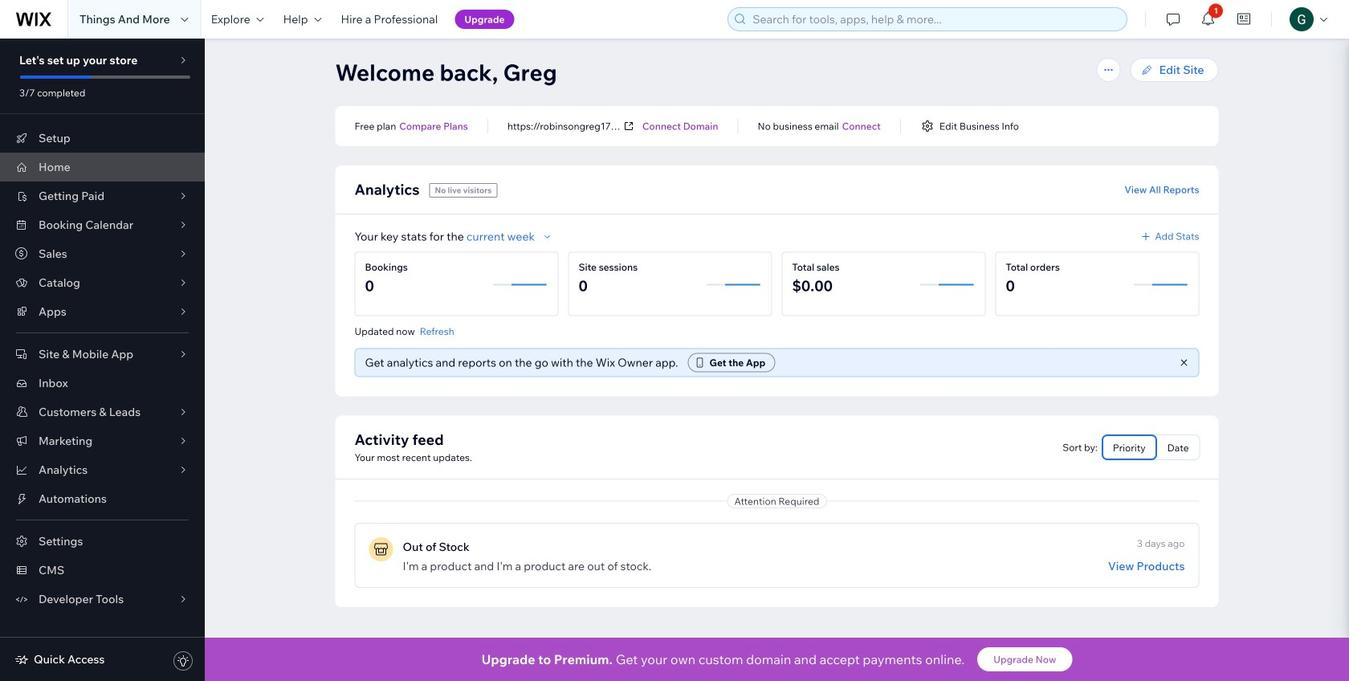 Task type: locate. For each thing, give the bounding box(es) containing it.
sidebar element
[[0, 39, 205, 681]]



Task type: vqa. For each thing, say whether or not it's contained in the screenshot.
Marketing Integrations Link
no



Task type: describe. For each thing, give the bounding box(es) containing it.
Search for tools, apps, help & more... field
[[748, 8, 1123, 31]]



